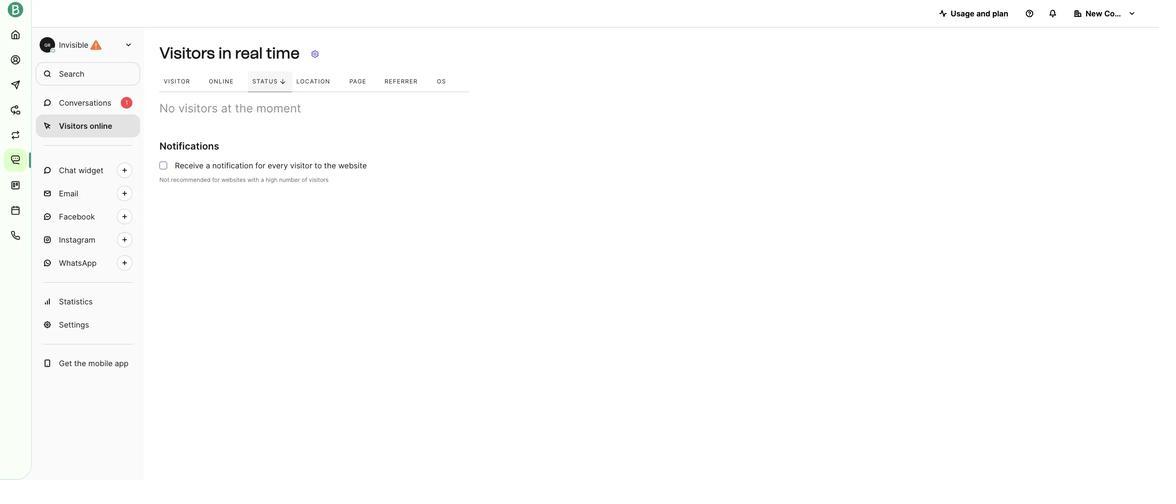 Task type: locate. For each thing, give the bounding box(es) containing it.
0 vertical spatial for
[[255, 161, 266, 171]]

a right the receive
[[206, 161, 210, 171]]

not
[[159, 176, 169, 184]]

online
[[209, 78, 234, 85]]

visitors in real time
[[159, 44, 300, 63]]

referrer button
[[380, 72, 433, 92]]

settings link
[[36, 314, 140, 337]]

a right with
[[261, 176, 264, 184]]

usage and plan
[[951, 9, 1009, 18]]

0 horizontal spatial the
[[74, 359, 86, 369]]

number
[[279, 176, 300, 184]]

visitors
[[178, 101, 218, 115], [309, 176, 329, 184]]

1 horizontal spatial visitors
[[159, 44, 215, 63]]

the right the get
[[74, 359, 86, 369]]

invisible
[[59, 40, 89, 50]]

get the mobile app link
[[36, 352, 140, 376]]

1 vertical spatial visitors
[[309, 176, 329, 184]]

statistics link
[[36, 290, 140, 314]]

1 horizontal spatial a
[[261, 176, 264, 184]]

1 horizontal spatial visitors
[[309, 176, 329, 184]]

visitors online link
[[36, 115, 140, 138]]

0 horizontal spatial a
[[206, 161, 210, 171]]

0 horizontal spatial visitors
[[59, 121, 88, 131]]

new company button
[[1067, 4, 1144, 23]]

2 vertical spatial the
[[74, 359, 86, 369]]

settings
[[59, 320, 89, 330]]

0 vertical spatial visitors
[[178, 101, 218, 115]]

not recommended for websites with a high number of visitors
[[159, 176, 329, 184]]

visitors up visitor button
[[159, 44, 215, 63]]

0 vertical spatial visitors
[[159, 44, 215, 63]]

notifications
[[159, 141, 219, 152]]

usage
[[951, 9, 975, 18]]

websites
[[221, 176, 246, 184]]

for up with
[[255, 161, 266, 171]]

email link
[[36, 182, 140, 205]]

at
[[221, 101, 232, 115]]

visitors down conversations
[[59, 121, 88, 131]]

high
[[266, 176, 278, 184]]

visitors
[[159, 44, 215, 63], [59, 121, 88, 131]]

moment
[[256, 101, 301, 115]]

visitors left 'at'
[[178, 101, 218, 115]]

every
[[268, 161, 288, 171]]

of
[[302, 176, 307, 184]]

plan
[[993, 9, 1009, 18]]

1
[[125, 99, 128, 106]]

status button
[[248, 72, 292, 92]]

statistics
[[59, 297, 93, 307]]

chat widget link
[[36, 159, 140, 182]]

notification
[[212, 161, 253, 171]]

1 vertical spatial for
[[212, 176, 220, 184]]

visitor button
[[159, 72, 205, 92]]

a
[[206, 161, 210, 171], [261, 176, 264, 184]]

mobile
[[88, 359, 113, 369]]

os
[[437, 78, 446, 85]]

chat widget
[[59, 166, 103, 175]]

visitors online
[[59, 121, 112, 131]]

the right 'at'
[[235, 101, 253, 115]]

gr
[[44, 42, 50, 48]]

1 vertical spatial the
[[324, 161, 336, 171]]

no
[[159, 101, 175, 115]]

for left 'websites'
[[212, 176, 220, 184]]

email
[[59, 189, 78, 199]]

1 vertical spatial visitors
[[59, 121, 88, 131]]

website
[[338, 161, 367, 171]]

conversations
[[59, 98, 111, 108]]

recommended
[[171, 176, 211, 184]]

instagram
[[59, 235, 95, 245]]

online
[[90, 121, 112, 131]]

instagram link
[[36, 229, 140, 252]]

the right to
[[324, 161, 336, 171]]

visitors down to
[[309, 176, 329, 184]]

the
[[235, 101, 253, 115], [324, 161, 336, 171], [74, 359, 86, 369]]

0 horizontal spatial visitors
[[178, 101, 218, 115]]

1 horizontal spatial the
[[235, 101, 253, 115]]

for
[[255, 161, 266, 171], [212, 176, 220, 184]]

page
[[349, 78, 367, 85]]

0 vertical spatial the
[[235, 101, 253, 115]]

company
[[1105, 9, 1140, 18]]

online button
[[205, 72, 248, 92]]

0 vertical spatial a
[[206, 161, 210, 171]]



Task type: describe. For each thing, give the bounding box(es) containing it.
2 horizontal spatial the
[[324, 161, 336, 171]]

facebook link
[[36, 205, 140, 229]]

search
[[59, 69, 84, 79]]

0 horizontal spatial for
[[212, 176, 220, 184]]

chat
[[59, 166, 76, 175]]

facebook
[[59, 212, 95, 222]]

real
[[235, 44, 263, 63]]

search link
[[36, 62, 140, 86]]

and
[[977, 9, 991, 18]]

receive a notification for every visitor to the website
[[175, 161, 367, 171]]

get the mobile app
[[59, 359, 129, 369]]

status
[[252, 78, 278, 85]]

usage and plan button
[[932, 4, 1016, 23]]

1 vertical spatial a
[[261, 176, 264, 184]]

referrer
[[385, 78, 418, 85]]

in
[[218, 44, 232, 63]]

receive
[[175, 161, 204, 171]]

with
[[248, 176, 259, 184]]

1 horizontal spatial for
[[255, 161, 266, 171]]

location
[[297, 78, 330, 85]]

time
[[266, 44, 300, 63]]

widget
[[78, 166, 103, 175]]

whatsapp link
[[36, 252, 140, 275]]

visitors for visitors in real time
[[159, 44, 215, 63]]

location button
[[292, 72, 345, 92]]

visitor
[[290, 161, 312, 171]]

visitor
[[164, 78, 190, 85]]

no visitors at the moment
[[159, 101, 301, 115]]

to
[[315, 161, 322, 171]]

app
[[115, 359, 129, 369]]

os button
[[433, 72, 460, 92]]

new company
[[1086, 9, 1140, 18]]

visitors for visitors online
[[59, 121, 88, 131]]

get
[[59, 359, 72, 369]]

page button
[[345, 72, 380, 92]]

new
[[1086, 9, 1103, 18]]

whatsapp
[[59, 259, 97, 268]]



Task type: vqa. For each thing, say whether or not it's contained in the screenshot.
plan
yes



